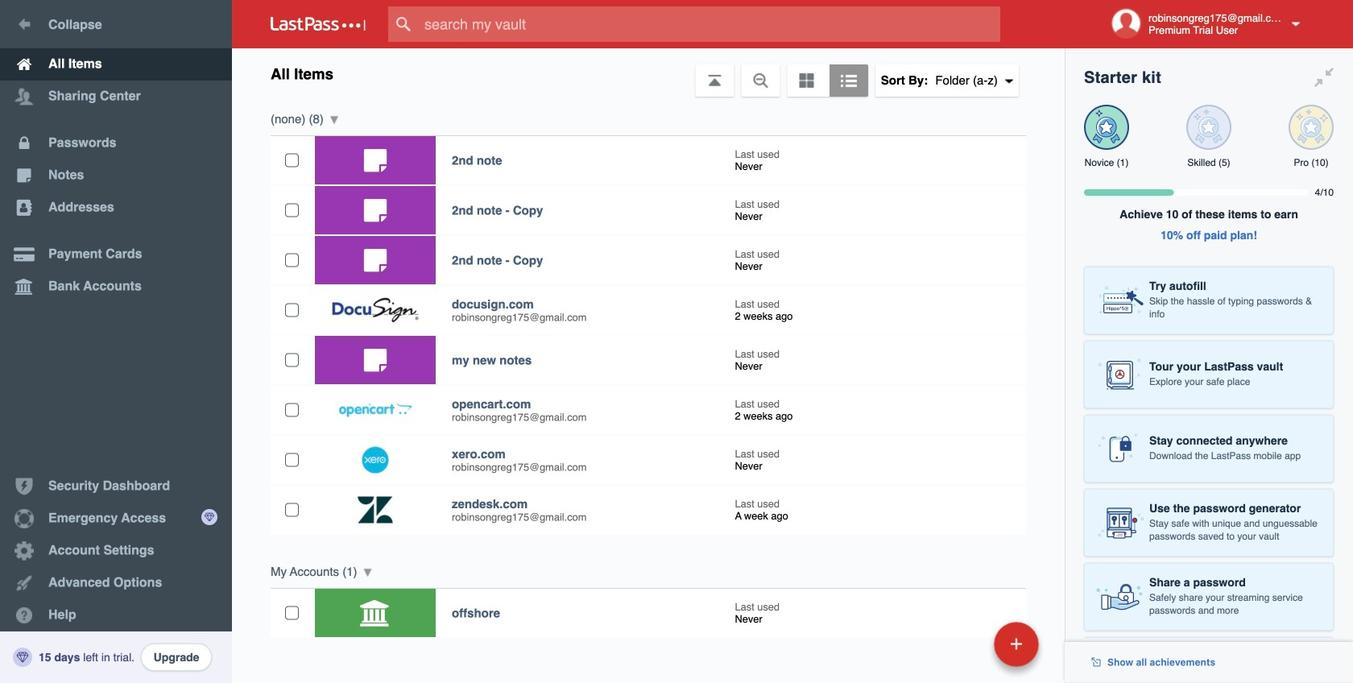 Task type: vqa. For each thing, say whether or not it's contained in the screenshot.
alert on the top
no



Task type: describe. For each thing, give the bounding box(es) containing it.
lastpass image
[[271, 17, 366, 31]]

new item navigation
[[884, 617, 1049, 683]]



Task type: locate. For each thing, give the bounding box(es) containing it.
Search search field
[[388, 6, 1032, 42]]

vault options navigation
[[232, 48, 1065, 97]]

new item element
[[884, 621, 1045, 667]]

main navigation navigation
[[0, 0, 232, 683]]

search my vault text field
[[388, 6, 1032, 42]]



